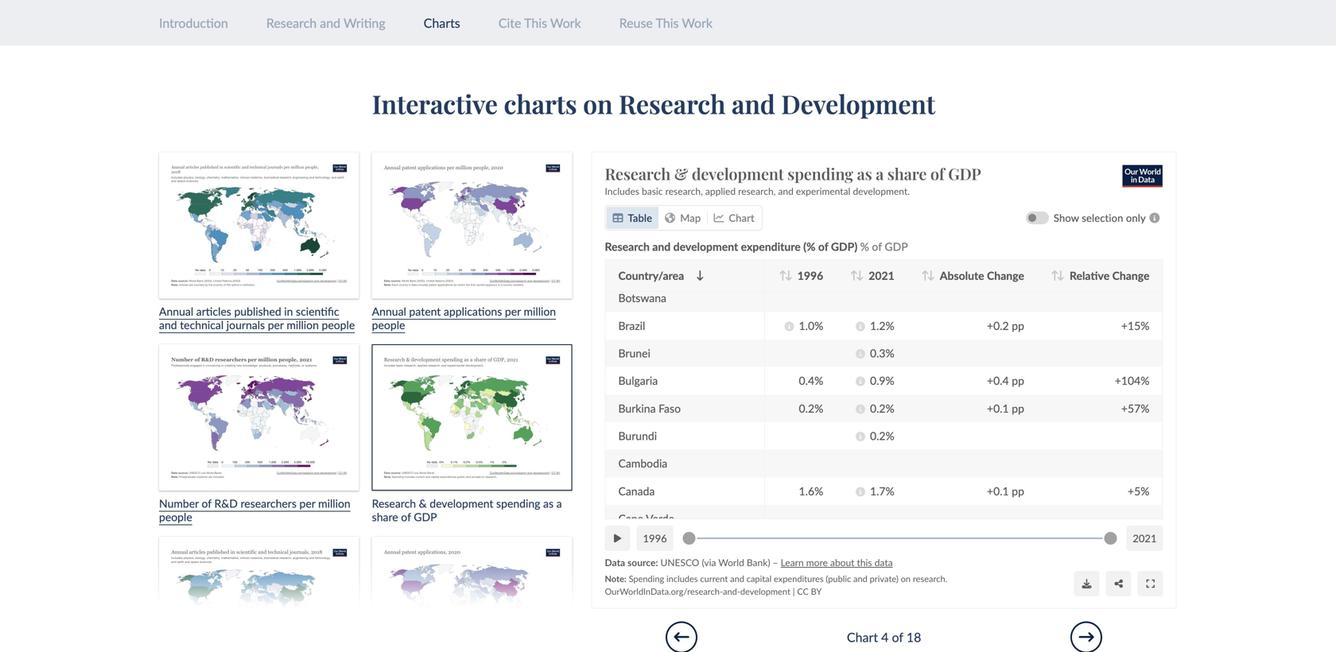 Task type: locate. For each thing, give the bounding box(es) containing it.
arrow up long image for 2021
[[851, 270, 858, 281]]

–
[[773, 557, 779, 568]]

ourworldindata.org/research-and-development link
[[605, 586, 791, 597]]

this right cite
[[524, 15, 548, 31]]

arrow down long image
[[697, 270, 705, 281], [786, 270, 793, 281], [857, 270, 865, 281], [1058, 270, 1066, 281]]

2 horizontal spatial per
[[505, 305, 521, 318]]

per
[[505, 305, 521, 318], [268, 318, 284, 332], [300, 497, 316, 511]]

annual for and
[[159, 305, 194, 318]]

cite this work link
[[499, 15, 581, 31]]

earth americas image
[[666, 213, 676, 223]]

change for relative change
[[1113, 269, 1150, 282]]

circle info image
[[856, 267, 866, 276], [785, 322, 795, 331], [856, 377, 866, 386], [856, 432, 866, 442]]

1 +0.1 pp from the top
[[988, 402, 1025, 415]]

per left in
[[268, 318, 284, 332]]

arrow up long image down gdp)
[[851, 270, 858, 281]]

2 change from the left
[[1113, 269, 1150, 282]]

arrow down long image down % at the top of the page
[[857, 270, 865, 281]]

data
[[605, 557, 626, 568]]

writing
[[344, 15, 386, 31]]

1 arrow down long image from the left
[[697, 270, 705, 281]]

2 this from the left
[[656, 15, 679, 31]]

0 horizontal spatial this
[[524, 15, 548, 31]]

0 horizontal spatial work
[[551, 15, 581, 31]]

people
[[322, 318, 355, 332], [372, 318, 405, 332], [159, 510, 192, 524]]

on right private)
[[902, 574, 911, 584]]

arrow up long image down expenditure
[[779, 270, 787, 281]]

research and writing link
[[266, 15, 386, 31]]

verde
[[646, 512, 675, 526]]

note:
[[605, 574, 627, 584]]

expenditure
[[742, 240, 801, 253]]

introduction
[[159, 15, 228, 31]]

arrow down long image down expenditure
[[786, 270, 793, 281]]

2021
[[869, 269, 895, 282], [1134, 532, 1158, 545]]

research for research and development expenditure (% of gdp) % of gdp
[[605, 240, 650, 253]]

chart
[[729, 211, 755, 224]]

unesco
[[661, 557, 700, 568]]

1 horizontal spatial research,
[[739, 185, 776, 197]]

2 arrow up long image from the left
[[1052, 270, 1060, 281]]

0.2% down 0.9%
[[871, 402, 895, 415]]

0 horizontal spatial change
[[988, 269, 1025, 282]]

1996 down (%
[[798, 269, 824, 282]]

this right reuse
[[656, 15, 679, 31]]

0 vertical spatial development
[[692, 163, 784, 184]]

2 work from the left
[[682, 15, 713, 31]]

arrow up long image for 1996
[[779, 270, 787, 281]]

2 horizontal spatial people
[[372, 318, 405, 332]]

1 annual from the left
[[159, 305, 194, 318]]

1 horizontal spatial arrow up long image
[[1052, 270, 1060, 281]]

+0.4 pp
[[988, 374, 1025, 388]]

work right reuse
[[682, 15, 713, 31]]

relative change
[[1070, 269, 1150, 282]]

1 vertical spatial development
[[674, 240, 739, 253]]

research.
[[914, 574, 948, 584]]

1 horizontal spatial on
[[902, 574, 911, 584]]

per right the researchers on the bottom left of page
[[300, 497, 316, 511]]

3 arrow down long image from the left
[[857, 270, 865, 281]]

of
[[931, 163, 945, 184], [819, 240, 829, 253], [873, 240, 883, 253], [202, 497, 212, 511], [893, 630, 904, 645]]

(public
[[827, 574, 852, 584]]

1 arrow up long image from the left
[[779, 270, 787, 281]]

charts
[[504, 87, 577, 120]]

2 arrow down long image from the left
[[786, 270, 793, 281]]

million right published
[[287, 318, 319, 332]]

of left r&d
[[202, 497, 212, 511]]

1.2%
[[871, 319, 895, 332]]

experimental
[[797, 185, 851, 197]]

1 horizontal spatial this
[[656, 15, 679, 31]]

data source: unesco (via world bank) – learn more about this data
[[605, 557, 894, 568]]

0.4%
[[800, 374, 824, 388]]

per right applications
[[505, 305, 521, 318]]

share
[[888, 163, 927, 184]]

circle info image for 0.3%
[[856, 349, 866, 359]]

arrow down long image for relative change
[[1058, 270, 1066, 281]]

2 +0.1 pp from the top
[[988, 484, 1025, 498]]

0 horizontal spatial gdp
[[885, 240, 909, 253]]

arrow up long image for relative change
[[1052, 270, 1060, 281]]

and
[[320, 15, 341, 31], [732, 87, 776, 120], [779, 185, 794, 197], [653, 240, 671, 253], [159, 318, 177, 332], [731, 574, 745, 584], [854, 574, 868, 584]]

development for &
[[692, 163, 784, 184]]

gdp right share on the top
[[949, 163, 982, 184]]

0.2% up 1.7%
[[871, 429, 895, 443]]

interactive charts on research and development
[[372, 87, 936, 120]]

2 arrow up long image from the left
[[922, 270, 930, 281]]

0 horizontal spatial per
[[268, 318, 284, 332]]

world
[[719, 557, 745, 568]]

applications
[[444, 305, 502, 318]]

cape verde
[[619, 512, 675, 526]]

go to next slide image
[[1080, 630, 1095, 645]]

0 horizontal spatial 1996
[[644, 532, 668, 545]]

1 vertical spatial +0.1 pp
[[988, 484, 1025, 498]]

4 arrow down long image from the left
[[1058, 270, 1066, 281]]

2 vertical spatial development
[[741, 586, 791, 597]]

research, down the &
[[666, 185, 704, 197]]

change for absolute change
[[988, 269, 1025, 282]]

0 horizontal spatial research,
[[666, 185, 704, 197]]

arrow down long image right country/area
[[697, 270, 705, 281]]

1 horizontal spatial work
[[682, 15, 713, 31]]

0 vertical spatial +0.1 pp
[[988, 402, 1025, 415]]

1 change from the left
[[988, 269, 1025, 282]]

cite this work
[[499, 15, 581, 31]]

work for cite this work
[[551, 15, 581, 31]]

research down table link
[[605, 240, 650, 253]]

on
[[583, 87, 613, 120], [902, 574, 911, 584]]

4
[[882, 630, 889, 645]]

number of r&d researchers per million people
[[159, 497, 351, 524]]

people left r&d
[[159, 510, 192, 524]]

per inside annual patent applications per million people
[[505, 305, 521, 318]]

interactive
[[372, 87, 498, 120]]

spending
[[788, 163, 854, 184]]

includes
[[667, 574, 698, 584]]

1 this from the left
[[524, 15, 548, 31]]

burkina
[[619, 402, 656, 415]]

relative
[[1070, 269, 1110, 282]]

%
[[861, 240, 870, 253]]

1 vertical spatial gdp
[[885, 240, 909, 253]]

research, up chart
[[739, 185, 776, 197]]

in
[[284, 305, 293, 318]]

development inside research & development spending as a share of gdp includes basic research, applied research, and experimental development.
[[692, 163, 784, 184]]

arrow down long image left relative
[[1058, 270, 1066, 281]]

1 horizontal spatial change
[[1113, 269, 1150, 282]]

1 horizontal spatial arrow up long image
[[922, 270, 930, 281]]

0 vertical spatial on
[[583, 87, 613, 120]]

1 horizontal spatial annual
[[372, 305, 407, 318]]

+57%
[[1122, 402, 1150, 415]]

annual left patent
[[372, 305, 407, 318]]

development up applied
[[692, 163, 784, 184]]

work right cite
[[551, 15, 581, 31]]

includes
[[605, 185, 640, 197]]

research up basic
[[605, 163, 671, 184]]

and inside the annual articles published in scientific and technical journals per million people
[[159, 318, 177, 332]]

arrow up long image left 'absolute'
[[922, 270, 930, 281]]

1 vertical spatial 2021
[[1134, 532, 1158, 545]]

0 horizontal spatial annual
[[159, 305, 194, 318]]

people inside annual patent applications per million people
[[372, 318, 405, 332]]

bulgaria
[[619, 374, 658, 388]]

people right in
[[322, 318, 355, 332]]

absolute change
[[941, 269, 1025, 282]]

people left patent
[[372, 318, 405, 332]]

canada
[[619, 484, 655, 498]]

1 arrow up long image from the left
[[851, 270, 858, 281]]

journals
[[227, 318, 265, 332]]

2021 up expand 'image' on the bottom of page
[[1134, 532, 1158, 545]]

1 vertical spatial on
[[902, 574, 911, 584]]

million right applications
[[524, 305, 556, 318]]

learn more about this data link
[[781, 557, 894, 568]]

1.0%
[[800, 319, 824, 332]]

reuse
[[620, 15, 653, 31]]

this for reuse
[[656, 15, 679, 31]]

2 annual from the left
[[372, 305, 407, 318]]

arrow up long image left relative
[[1052, 270, 1060, 281]]

of right (%
[[819, 240, 829, 253]]

2 research, from the left
[[739, 185, 776, 197]]

gdp)
[[832, 240, 858, 253]]

0.2% down the 0.4%
[[800, 402, 824, 415]]

0 horizontal spatial 2021
[[869, 269, 895, 282]]

annual inside annual patent applications per million people
[[372, 305, 407, 318]]

work
[[551, 15, 581, 31], [682, 15, 713, 31]]

number of r&d researchers per million people link
[[159, 345, 359, 524]]

of right share on the top
[[931, 163, 945, 184]]

arrow up long image
[[779, 270, 787, 281], [922, 270, 930, 281]]

million inside the annual articles published in scientific and technical journals per million people
[[287, 318, 319, 332]]

+0.1 pp
[[988, 402, 1025, 415], [988, 484, 1025, 498]]

annual left the articles
[[159, 305, 194, 318]]

1996 down verde
[[644, 532, 668, 545]]

research
[[266, 15, 317, 31], [619, 87, 726, 120], [605, 163, 671, 184], [605, 240, 650, 253]]

0 vertical spatial gdp
[[949, 163, 982, 184]]

2021 down % at the top of the page
[[869, 269, 895, 282]]

0.3%
[[871, 346, 895, 360]]

million right the researchers on the bottom left of page
[[318, 497, 351, 511]]

country/area
[[619, 269, 685, 282]]

this for cite
[[524, 15, 548, 31]]

source:
[[628, 557, 659, 568]]

change right 'absolute'
[[988, 269, 1025, 282]]

+104%
[[1116, 374, 1150, 388]]

1 work from the left
[[551, 15, 581, 31]]

1996
[[798, 269, 824, 282], [644, 532, 668, 545]]

development down chart line icon
[[674, 240, 739, 253]]

table
[[628, 211, 653, 224]]

research left writing
[[266, 15, 317, 31]]

development down capital
[[741, 586, 791, 597]]

number
[[159, 497, 199, 511]]

annual inside the annual articles published in scientific and technical journals per million people
[[159, 305, 194, 318]]

gdp right % at the top of the page
[[885, 240, 909, 253]]

0 vertical spatial 2021
[[869, 269, 895, 282]]

1 horizontal spatial people
[[322, 318, 355, 332]]

absolute
[[941, 269, 985, 282]]

+0.2 pp
[[988, 319, 1025, 332]]

1 vertical spatial 1996
[[644, 532, 668, 545]]

arrow up long image
[[851, 270, 858, 281], [1052, 270, 1060, 281]]

0 vertical spatial 1996
[[798, 269, 824, 282]]

on right charts at the left of the page
[[583, 87, 613, 120]]

go to previous slide image
[[675, 630, 690, 645]]

cc by link
[[798, 586, 823, 597]]

0 horizontal spatial arrow up long image
[[779, 270, 787, 281]]

1 horizontal spatial per
[[300, 497, 316, 511]]

circle info image
[[1147, 213, 1164, 223], [856, 322, 866, 331], [856, 349, 866, 359], [856, 404, 866, 414], [856, 487, 866, 497]]

expand image
[[1147, 579, 1155, 589]]

circle info image for 1.7%
[[856, 487, 866, 497]]

1 horizontal spatial gdp
[[949, 163, 982, 184]]

research inside research & development spending as a share of gdp includes basic research, applied research, and experimental development.
[[605, 163, 671, 184]]

annual
[[159, 305, 194, 318], [372, 305, 407, 318]]

change right relative
[[1113, 269, 1150, 282]]

0 horizontal spatial people
[[159, 510, 192, 524]]

0 horizontal spatial arrow up long image
[[851, 270, 858, 281]]

annual articles published in scientific and technical journals per million people
[[159, 305, 355, 332]]



Task type: describe. For each thing, give the bounding box(es) containing it.
research for research & development spending as a share of gdp includes basic research, applied research, and experimental development.
[[605, 163, 671, 184]]

table image
[[613, 213, 624, 223]]

articles
[[196, 305, 231, 318]]

research for research and writing
[[266, 15, 317, 31]]

0 horizontal spatial on
[[583, 87, 613, 120]]

expenditures
[[775, 574, 824, 584]]

people inside number of r&d researchers per million people
[[159, 510, 192, 524]]

research and development expenditure (% of gdp) % of gdp
[[605, 240, 909, 253]]

researchers
[[241, 497, 297, 511]]

more
[[807, 557, 829, 568]]

per inside the annual articles published in scientific and technical journals per million people
[[268, 318, 284, 332]]

+15%
[[1122, 319, 1150, 332]]

download image
[[1083, 579, 1092, 589]]

+5%
[[1129, 484, 1150, 498]]

selection
[[1083, 211, 1124, 224]]

annual patent applications per million people
[[372, 305, 556, 332]]

current
[[701, 574, 729, 584]]

applied
[[706, 185, 736, 197]]

1 research, from the left
[[666, 185, 704, 197]]

arrow down long image for 1996
[[786, 270, 793, 281]]

only
[[1127, 211, 1147, 224]]

botswana
[[619, 291, 667, 305]]

circle info image for 1.2%
[[856, 322, 866, 331]]

annual patent applications per million people link
[[372, 152, 572, 332]]

development.
[[854, 185, 911, 197]]

faso
[[659, 402, 681, 415]]

ourworldindata.org/research-and-development | cc by
[[605, 586, 823, 597]]

data
[[875, 557, 894, 568]]

million inside number of r&d researchers per million people
[[318, 497, 351, 511]]

published
[[234, 305, 282, 318]]

play image
[[615, 534, 622, 543]]

bank)
[[747, 557, 771, 568]]

this
[[858, 557, 873, 568]]

and-
[[724, 586, 741, 597]]

research and writing
[[266, 15, 386, 31]]

r&d
[[214, 497, 238, 511]]

work for reuse this work
[[682, 15, 713, 31]]

scientific
[[296, 305, 339, 318]]

arrow down long image for 2021
[[857, 270, 865, 281]]

research & development spending as a share of gdp link
[[605, 163, 1164, 184]]

of right % at the top of the page
[[873, 240, 883, 253]]

show
[[1054, 211, 1080, 224]]

|
[[793, 586, 796, 597]]

development for and
[[674, 240, 739, 253]]

annual articles published in scientific and technical journals per million people link
[[159, 152, 359, 332]]

0.2% left arrow down long icon
[[871, 264, 895, 277]]

annual for people
[[372, 305, 407, 318]]

a
[[876, 163, 884, 184]]

circle info image for 0.2%
[[856, 404, 866, 414]]

of inside research & development spending as a share of gdp includes basic research, applied research, and experimental development.
[[931, 163, 945, 184]]

private)
[[870, 574, 899, 584]]

map link
[[659, 207, 708, 229]]

cc
[[798, 586, 809, 597]]

per inside number of r&d researchers per million people
[[300, 497, 316, 511]]

people inside the annual articles published in scientific and technical journals per million people
[[322, 318, 355, 332]]

&
[[675, 163, 689, 184]]

1 horizontal spatial 2021
[[1134, 532, 1158, 545]]

research up the &
[[619, 87, 726, 120]]

by
[[812, 586, 823, 597]]

table link
[[607, 207, 659, 229]]

of inside number of r&d researchers per million people
[[202, 497, 212, 511]]

show selection only
[[1054, 211, 1147, 224]]

cambodia
[[619, 457, 668, 470]]

million inside annual patent applications per million people
[[524, 305, 556, 318]]

reuse this work link
[[620, 15, 713, 31]]

introduction link
[[159, 15, 228, 31]]

capital
[[747, 574, 772, 584]]

gdp inside research & development spending as a share of gdp includes basic research, applied research, and experimental development.
[[949, 163, 982, 184]]

development for and-
[[741, 586, 791, 597]]

charts
[[424, 15, 461, 31]]

development
[[782, 87, 936, 120]]

+0.1 pp for 1.7%
[[988, 484, 1025, 498]]

chart line image
[[714, 213, 725, 223]]

18
[[907, 630, 922, 645]]

chart
[[847, 630, 879, 645]]

ourworldindata.org/research-
[[605, 586, 724, 597]]

chart 4 of 18
[[847, 630, 922, 645]]

cape
[[619, 512, 644, 526]]

(%
[[804, 240, 816, 253]]

as
[[858, 163, 873, 184]]

arrow down long image
[[928, 270, 936, 281]]

of right 4 at the right bottom
[[893, 630, 904, 645]]

burundi
[[619, 429, 658, 443]]

spending
[[629, 574, 665, 584]]

about
[[831, 557, 855, 568]]

and inside research & development spending as a share of gdp includes basic research, applied research, and experimental development.
[[779, 185, 794, 197]]

1.6%
[[800, 484, 824, 498]]

brazil
[[619, 319, 646, 332]]

research & development spending as a share of gdp includes basic research, applied research, and experimental development.
[[605, 163, 982, 197]]

chart link
[[708, 207, 762, 229]]

+0.1 pp for 0.2%
[[988, 402, 1025, 415]]

reuse this work
[[620, 15, 713, 31]]

learn
[[781, 557, 804, 568]]

(via
[[702, 557, 717, 568]]

patent
[[409, 305, 441, 318]]

technical
[[180, 318, 224, 332]]

arrow up long image for absolute change
[[922, 270, 930, 281]]

share nodes image
[[1115, 579, 1124, 589]]

1 horizontal spatial 1996
[[798, 269, 824, 282]]



Task type: vqa. For each thing, say whether or not it's contained in the screenshot.


